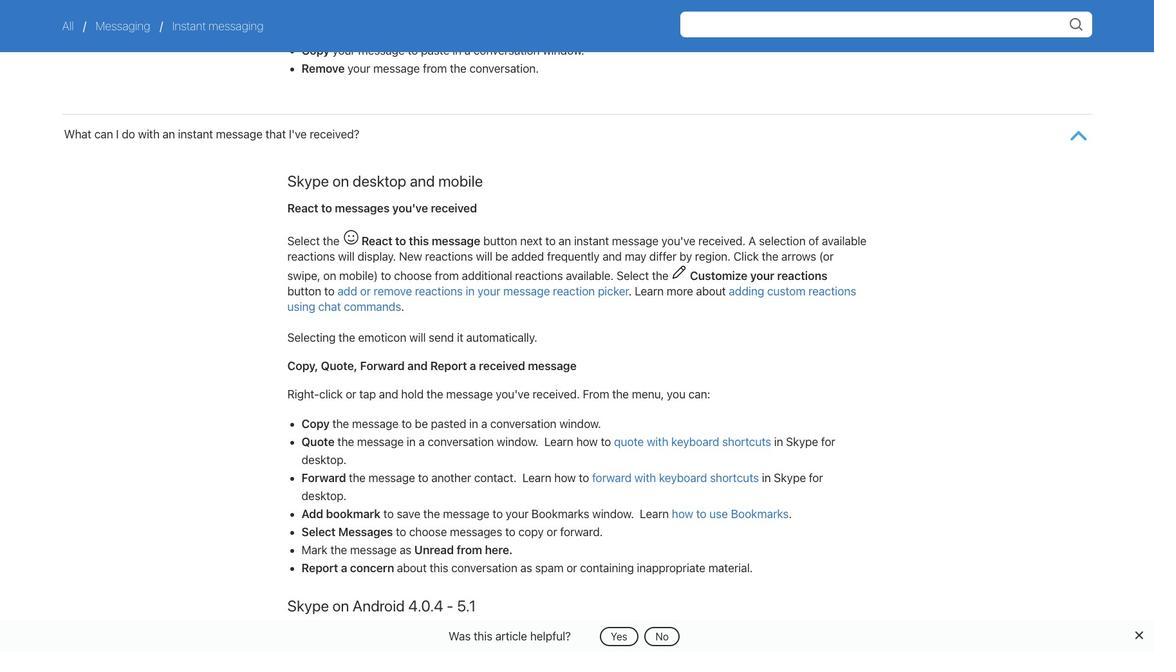 Task type: vqa. For each thing, say whether or not it's contained in the screenshot.
rightmost number
no



Task type: describe. For each thing, give the bounding box(es) containing it.
copy,
[[288, 359, 318, 373]]

that
[[266, 127, 286, 141]]

skype on desktop and mobile
[[288, 172, 483, 190]]

the right quote
[[338, 435, 354, 449]]

for for quote the message in a conversation window.  learn how to quote with keyboard shortcuts
[[822, 435, 836, 449]]

received. inside button next to an instant message you've received. a selection of available reactions will display. new reactions will be added frequently and may differ by region. click the arrows (or swipe, on mobile) to choose from additional reactions available. select the
[[699, 234, 746, 248]]

the down selection
[[762, 250, 779, 263]]

button next to an instant message you've received. a selection of available reactions will display. new reactions will be added frequently and may differ by region. click the arrows (or swipe, on mobile) to choose from additional reactions available. select the
[[288, 234, 867, 283]]

you've inside button next to an instant message you've received. a selection of available reactions will display. new reactions will be added frequently and may differ by region. click the arrows (or swipe, on mobile) to choose from additional reactions available. select the
[[662, 234, 696, 248]]

on left desktop
[[333, 172, 349, 190]]

your right remove
[[348, 62, 371, 75]]

arrows
[[782, 250, 817, 263]]

received?
[[310, 127, 360, 141]]

to up select the
[[321, 201, 332, 215]]

learn inside add bookmark to save the message to your bookmarks window.  learn how to use bookmarks . select messages to choose messages to copy or forward. mark the message as unread from here. report a concern about this conversation as spam or containing inappropriate material.
[[640, 508, 669, 521]]

chat
[[318, 300, 341, 313]]

the inside the copy your message to paste in a conversation window. remove your message from the conversation.
[[450, 62, 467, 75]]

add
[[338, 285, 357, 298]]

remove
[[302, 62, 345, 75]]

select inside button next to an instant message you've received. a selection of available reactions will display. new reactions will be added frequently and may differ by region. click the arrows (or swipe, on mobile) to choose from additional reactions available. select the
[[617, 269, 649, 283]]

use
[[710, 508, 728, 521]]

helpful?
[[530, 630, 571, 643]]

1 horizontal spatial you
[[667, 388, 686, 401]]

1 vertical spatial tap
[[552, 627, 568, 640]]

the left 'customize reactions button' image
[[652, 269, 669, 283]]

desktop. for quote
[[302, 454, 347, 467]]

another
[[432, 472, 472, 485]]

conversation.
[[470, 62, 539, 75]]

be inside button next to an instant message you've received. a selection of available reactions will display. new reactions will be added frequently and may differ by region. click the arrows (or swipe, on mobile) to choose from additional reactions available. select the
[[496, 250, 509, 263]]

5.1
[[457, 597, 476, 615]]

0 vertical spatial forward
[[360, 359, 405, 373]]

select the
[[288, 234, 343, 248]]

what
[[64, 127, 91, 141]]

2 horizontal spatial will
[[476, 250, 493, 263]]

no button
[[645, 627, 680, 646]]

the up quote
[[333, 417, 349, 431]]

4.0.4
[[409, 597, 444, 615]]

button to
[[288, 285, 335, 298]]

quote the message in a conversation window.  learn how to quote with keyboard shortcuts
[[302, 435, 772, 449]]

reactions down 'arrows'
[[778, 269, 828, 283]]

reactions down new
[[415, 285, 463, 298]]

add bookmark to save the message to your bookmarks window.  learn how to use bookmarks . select messages to choose messages to copy or forward. mark the message as unread from here. report a concern about this conversation as spam or containing inappropriate material.
[[302, 508, 792, 575]]

differ
[[650, 250, 677, 263]]

instant messaging
[[172, 19, 264, 33]]

i
[[116, 127, 119, 141]]

a down copy the message to be pasted in a conversation window.
[[419, 435, 425, 449]]

1 horizontal spatial you've
[[496, 388, 530, 401]]

a right "then" at the bottom
[[571, 627, 577, 640]]

the left the top
[[644, 627, 661, 640]]

on inside button next to an instant message you've received. a selection of available reactions will display. new reactions will be added frequently and may differ by region. click the arrows (or swipe, on mobile) to choose from additional reactions available. select the
[[323, 269, 336, 283]]

how inside add bookmark to save the message to your bookmarks window.  learn how to use bookmarks . select messages to choose messages to copy or forward. mark the message as unread from here. report a concern about this conversation as spam or containing inappropriate material.
[[672, 508, 694, 521]]

frequently
[[547, 250, 600, 263]]

about inside add bookmark to save the message to your bookmarks window.  learn how to use bookmarks . select messages to choose messages to copy or forward. mark the message as unread from here. report a concern about this conversation as spam or containing inappropriate material.
[[397, 562, 427, 575]]

from inside add bookmark to save the message to your bookmarks window.  learn how to use bookmarks . select messages to choose messages to copy or forward. mark the message as unread from here. report a concern about this conversation as spam or containing inappropriate material.
[[457, 544, 482, 557]]

to left forward
[[579, 472, 590, 485]]

all link
[[62, 19, 77, 33]]

tap
[[288, 627, 306, 640]]

mark
[[302, 544, 328, 557]]

quote with keyboard shortcuts link
[[614, 435, 772, 449]]

forward
[[592, 472, 632, 485]]

inappropriate
[[637, 562, 706, 575]]

or right click
[[346, 388, 357, 401]]

copy, quote, forward and report a received message
[[288, 359, 577, 373]]

to...
[[684, 627, 703, 640]]

here.
[[485, 544, 513, 557]]

the left smiley face button icon
[[323, 234, 340, 248]]

how to use bookmarks link
[[672, 508, 789, 521]]

new
[[399, 250, 423, 263]]

quote,
[[321, 359, 358, 373]]

can
[[94, 127, 113, 141]]

message inside button next to an instant message you've received. a selection of available reactions will display. new reactions will be added frequently and may differ by region. click the arrows (or swipe, on mobile) to choose from additional reactions available. select the
[[612, 234, 659, 248]]

copy for copy the message to be pasted in a conversation window.
[[302, 417, 330, 431]]

reactions down select the
[[288, 250, 335, 263]]

material.
[[709, 562, 753, 575]]

and inside button next to an instant message you've received. a selection of available reactions will display. new reactions will be added frequently and may differ by region. click the arrows (or swipe, on mobile) to choose from additional reactions available. select the
[[603, 250, 622, 263]]

forward the message to another contact.  learn how to forward with keyboard shortcuts
[[302, 472, 759, 485]]

click
[[734, 250, 759, 263]]

paste
[[421, 44, 450, 57]]

and right tap
[[309, 627, 329, 640]]

conversation inside add bookmark to save the message to your bookmarks window.  learn how to use bookmarks . select messages to choose messages to copy or forward. mark the message as unread from here. report a concern about this conversation as spam or containing inappropriate material.
[[452, 562, 518, 575]]

by
[[680, 250, 693, 263]]

selecting the emoticon will send it automatically.
[[288, 331, 538, 344]]

0 vertical spatial hold
[[401, 388, 424, 401]]

containing
[[580, 562, 634, 575]]

learn down quote the message in a conversation window.  learn how to quote with keyboard shortcuts
[[523, 472, 552, 485]]

swipe,
[[288, 269, 321, 283]]

right-
[[288, 388, 319, 401]]

received,
[[453, 627, 500, 640]]

1 vertical spatial shortcuts
[[710, 472, 759, 485]]

available.
[[566, 269, 614, 283]]

may
[[625, 250, 647, 263]]

conversation inside the copy your message to paste in a conversation window. remove your message from the conversation.
[[474, 44, 540, 57]]

your up the adding
[[751, 269, 775, 283]]

1 horizontal spatial will
[[410, 331, 426, 344]]

adding
[[729, 285, 765, 298]]

emoticon
[[358, 331, 407, 344]]

your up remove
[[333, 44, 355, 57]]

display.
[[358, 250, 396, 263]]

1 horizontal spatial report
[[431, 359, 467, 373]]

0 vertical spatial this
[[409, 234, 429, 248]]

0 horizontal spatial tap
[[360, 388, 376, 401]]

-
[[447, 597, 454, 615]]

0 vertical spatial select
[[288, 234, 320, 248]]

added
[[512, 250, 544, 263]]

(or
[[820, 250, 834, 263]]

selection
[[759, 234, 806, 248]]

0 horizontal spatial be
[[415, 417, 428, 431]]

2 vertical spatial with
[[635, 472, 657, 485]]

message inside customize your reactions button to add or remove reactions in your message reaction picker . learn more about
[[504, 285, 550, 298]]

and left "then" at the bottom
[[503, 627, 523, 640]]

customize
[[690, 269, 748, 283]]

then
[[525, 627, 549, 640]]

react for react to messages you've received
[[288, 201, 319, 215]]

selecting
[[288, 331, 336, 344]]

0 vertical spatial shortcuts
[[723, 435, 772, 449]]

a
[[749, 234, 756, 248]]

bookmark
[[326, 508, 381, 521]]

this inside add bookmark to save the message to your bookmarks window.  learn how to use bookmarks . select messages to choose messages to copy or forward. mark the message as unread from here. report a concern about this conversation as spam or containing inappropriate material.
[[430, 562, 449, 575]]

instant messaging link
[[172, 19, 264, 33]]

a down "android"
[[373, 627, 379, 640]]

2 horizontal spatial this
[[474, 630, 493, 643]]

i've
[[289, 127, 307, 141]]

choose inside button next to an instant message you've received. a selection of available reactions will display. new reactions will be added frequently and may differ by region. click the arrows (or swipe, on mobile) to choose from additional reactions available. select the
[[394, 269, 432, 283]]

smiley face button image
[[343, 229, 359, 245]]

and down copy, quote, forward and report a received message
[[379, 388, 399, 401]]

the down copy, quote, forward and report a received message
[[427, 388, 444, 401]]

0 horizontal spatial forward
[[302, 472, 346, 485]]

with inside dropdown button
[[138, 127, 160, 141]]

from
[[583, 388, 610, 401]]

0 vertical spatial keyboard
[[672, 435, 720, 449]]

desktop
[[353, 172, 407, 190]]

skype on android 4.0.4 - 5.1
[[288, 597, 476, 615]]

of
[[809, 234, 820, 248]]

a inside add bookmark to save the message to your bookmarks window.  learn how to use bookmarks . select messages to choose messages to copy or forward. mark the message as unread from here. report a concern about this conversation as spam or containing inappropriate material.
[[341, 562, 347, 575]]

to up here.
[[493, 508, 503, 521]]

commands
[[344, 300, 401, 313]]

concern
[[350, 562, 394, 575]]

about inside customize your reactions button to add or remove reactions in your message reaction picker . learn more about
[[697, 285, 726, 298]]

1 vertical spatial how
[[555, 472, 576, 485]]

0 horizontal spatial messages
[[335, 201, 390, 215]]

forward.
[[560, 526, 603, 539]]

available
[[822, 234, 867, 248]]

to left save
[[384, 508, 394, 521]]

react to messages you've received
[[288, 201, 477, 215]]

quote
[[302, 435, 335, 449]]

choose inside add bookmark to save the message to your bookmarks window.  learn how to use bookmarks . select messages to choose messages to copy or forward. mark the message as unread from here. report a concern about this conversation as spam or containing inappropriate material.
[[409, 526, 447, 539]]

can:
[[689, 388, 711, 401]]

reaction
[[553, 285, 595, 298]]

what can i do with an instant message that i've received? link
[[64, 122, 1056, 147]]

2 bookmarks from the left
[[731, 508, 789, 521]]

android
[[353, 597, 405, 615]]

an inside dropdown button
[[163, 127, 175, 141]]

conversation down copy the message to be pasted in a conversation window.
[[428, 435, 494, 449]]

or right copy
[[547, 526, 558, 539]]

reactions down react to this message
[[425, 250, 473, 263]]

an inside button next to an instant message you've received. a selection of available reactions will display. new reactions will be added frequently and may differ by region. click the arrows (or swipe, on mobile) to choose from additional reactions available. select the
[[559, 234, 571, 248]]

the right save
[[424, 508, 440, 521]]



Task type: locate. For each thing, give the bounding box(es) containing it.
received down the mobile
[[431, 201, 477, 215]]

additional
[[462, 269, 513, 283]]

select
[[288, 234, 320, 248], [617, 269, 649, 283], [302, 526, 336, 539]]

1 horizontal spatial forward
[[360, 359, 405, 373]]

0 horizontal spatial hold
[[331, 627, 354, 640]]

1 vertical spatial be
[[415, 417, 428, 431]]

in
[[453, 44, 462, 57], [466, 285, 475, 298], [470, 417, 479, 431], [407, 435, 416, 449], [775, 435, 784, 449], [762, 472, 771, 485]]

and down selecting the emoticon will send it automatically.
[[408, 359, 428, 373]]

a down the "right-click or tap and hold the message you've received. from the menu, you can:"
[[482, 417, 488, 431]]

1 horizontal spatial received
[[479, 359, 525, 373]]

copy for copy your message to paste in a conversation window. remove your message from the conversation.
[[302, 44, 330, 57]]

using
[[288, 300, 316, 313]]

1 bookmarks from the left
[[532, 508, 590, 521]]

automatically.
[[467, 331, 538, 344]]

skype
[[288, 172, 329, 190], [787, 435, 819, 449], [774, 472, 806, 485], [288, 597, 329, 615]]

1 vertical spatial instant
[[574, 234, 609, 248]]

in skype for desktop. up forward.
[[302, 472, 824, 503]]

on
[[333, 172, 349, 190], [323, 269, 336, 283], [333, 597, 349, 615], [357, 627, 370, 640]]

customize reactions button image
[[672, 265, 687, 280]]

1 horizontal spatial .
[[629, 285, 632, 298]]

0 vertical spatial with
[[138, 127, 160, 141]]

0 vertical spatial choose
[[394, 269, 432, 283]]

learn down forward with keyboard shortcuts "link"
[[640, 508, 669, 521]]

to left another
[[418, 472, 429, 485]]

choose down new
[[394, 269, 432, 283]]

1 horizontal spatial be
[[496, 250, 509, 263]]

1 vertical spatial button
[[580, 627, 614, 640]]

received
[[431, 201, 477, 215], [479, 359, 525, 373]]

1 vertical spatial window.
[[560, 417, 601, 431]]

keyboard down 'quote with keyboard shortcuts' link
[[659, 472, 708, 485]]

top
[[664, 627, 681, 640]]

1 vertical spatial about
[[397, 562, 427, 575]]

keyboard up forward with keyboard shortcuts "link"
[[672, 435, 720, 449]]

the right from at the bottom right of the page
[[613, 388, 629, 401]]

to right next
[[546, 234, 556, 248]]

all
[[62, 19, 77, 33]]

. inside add bookmark to save the message to your bookmarks window.  learn how to use bookmarks . select messages to choose messages to copy or forward. mark the message as unread from here. report a concern about this conversation as spam or containing inappropriate material.
[[789, 508, 792, 521]]

the up the bookmark
[[349, 472, 366, 485]]

quote
[[614, 435, 644, 449]]

select inside add bookmark to save the message to your bookmarks window.  learn how to use bookmarks . select messages to choose messages to copy or forward. mark the message as unread from here. report a concern about this conversation as spam or containing inappropriate material.
[[302, 526, 336, 539]]

dismiss the survey image
[[1134, 631, 1144, 641]]

will left send
[[410, 331, 426, 344]]

button right helpful?
[[580, 627, 614, 640]]

you've up by
[[662, 234, 696, 248]]

add
[[302, 508, 324, 521]]

in inside the copy your message to paste in a conversation window. remove your message from the conversation.
[[453, 44, 462, 57]]

learn inside customize your reactions button to add or remove reactions in your message reaction picker . learn more about
[[635, 285, 664, 298]]

reactions inside 'adding custom reactions using chat commands'
[[809, 285, 857, 298]]

1 horizontal spatial instant
[[574, 234, 609, 248]]

what can i do with an instant message that i've received? button
[[62, 115, 1093, 155]]

0 horizontal spatial as
[[400, 544, 412, 557]]

copy up remove
[[302, 44, 330, 57]]

reactions down (or
[[809, 285, 857, 298]]

0 vertical spatial window.
[[543, 44, 585, 57]]

be left pasted
[[415, 417, 428, 431]]

react for react to this message
[[362, 234, 393, 248]]

message inside dropdown button
[[216, 127, 263, 141]]

mobile)
[[339, 269, 378, 283]]

react up display.
[[362, 234, 393, 248]]

2 copy from the top
[[302, 417, 330, 431]]

or right spam
[[567, 562, 577, 575]]

0 vertical spatial react
[[288, 201, 319, 215]]

desktop. down quote
[[302, 454, 347, 467]]

0 horizontal spatial about
[[397, 562, 427, 575]]

1 vertical spatial you've
[[662, 234, 696, 248]]

yes
[[611, 631, 628, 642]]

send
[[429, 331, 454, 344]]

2 horizontal spatial you've
[[662, 234, 696, 248]]

a up the "right-click or tap and hold the message you've received. from the menu, you can:"
[[470, 359, 476, 373]]

choose
[[394, 269, 432, 283], [409, 526, 447, 539]]

1 horizontal spatial as
[[521, 562, 533, 575]]

2 desktop. from the top
[[302, 490, 347, 503]]

from
[[423, 62, 447, 75], [435, 269, 459, 283], [457, 544, 482, 557], [617, 627, 641, 640]]

. inside customize your reactions button to add or remove reactions in your message reaction picker . learn more about
[[629, 285, 632, 298]]

1 vertical spatial react
[[362, 234, 393, 248]]

received.
[[699, 234, 746, 248], [533, 388, 580, 401]]

2 vertical spatial how
[[672, 508, 694, 521]]

0 vertical spatial messages
[[335, 201, 390, 215]]

and left the mobile
[[410, 172, 435, 190]]

to left pasted
[[402, 417, 412, 431]]

or inside customize your reactions button to add or remove reactions in your message reaction picker . learn more about
[[360, 285, 371, 298]]

on left "android"
[[333, 597, 349, 615]]

0 horizontal spatial an
[[163, 127, 175, 141]]

1 vertical spatial this
[[430, 562, 449, 575]]

this up new
[[409, 234, 429, 248]]

messages inside add bookmark to save the message to your bookmarks window.  learn how to use bookmarks . select messages to choose messages to copy or forward. mark the message as unread from here. report a concern about this conversation as spam or containing inappropriate material.
[[450, 526, 503, 539]]

to left quote
[[601, 435, 611, 449]]

your down additional
[[478, 285, 501, 298]]

you've up react to this message
[[393, 201, 428, 215]]

button inside button next to an instant message you've received. a selection of available reactions will display. new reactions will be added frequently and may differ by region. click the arrows (or swipe, on mobile) to choose from additional reactions available. select the
[[484, 234, 518, 248]]

conversation
[[474, 44, 540, 57], [491, 417, 557, 431], [428, 435, 494, 449], [452, 562, 518, 575]]

1 vertical spatial .
[[401, 300, 405, 313]]

1 desktop. from the top
[[302, 454, 347, 467]]

in inside customize your reactions button to add or remove reactions in your message reaction picker . learn more about
[[466, 285, 475, 298]]

1 vertical spatial keyboard
[[659, 472, 708, 485]]

from inside the copy your message to paste in a conversation window. remove your message from the conversation.
[[423, 62, 447, 75]]

no
[[656, 631, 669, 642]]

1 horizontal spatial react
[[362, 234, 393, 248]]

2 vertical spatial you've
[[496, 388, 530, 401]]

0 vertical spatial in skype for desktop.
[[302, 435, 836, 467]]

messages up here.
[[450, 526, 503, 539]]

1 copy from the top
[[302, 44, 330, 57]]

spam
[[536, 562, 564, 575]]

be up additional
[[496, 250, 509, 263]]

1 horizontal spatial about
[[697, 285, 726, 298]]

react
[[288, 201, 319, 215], [362, 234, 393, 248]]

you've up quote the message in a conversation window.  learn how to quote with keyboard shortcuts
[[496, 388, 530, 401]]

copy
[[302, 44, 330, 57], [302, 417, 330, 431]]

instant inside dropdown button
[[178, 127, 213, 141]]

an
[[163, 127, 175, 141], [559, 234, 571, 248]]

0 horizontal spatial received.
[[533, 388, 580, 401]]

0 vertical spatial tap
[[360, 388, 376, 401]]

remove
[[374, 285, 412, 298]]

forward with keyboard shortcuts link
[[592, 472, 759, 485]]

window. inside the copy your message to paste in a conversation window. remove your message from the conversation.
[[543, 44, 585, 57]]

button
[[484, 234, 518, 248], [580, 627, 614, 640]]

was
[[449, 630, 471, 643]]

for for forward the message to another contact.  learn how to forward with keyboard shortcuts
[[809, 472, 824, 485]]

1 horizontal spatial received.
[[699, 234, 746, 248]]

0 vertical spatial instant
[[178, 127, 213, 141]]

the left conversation.
[[450, 62, 467, 75]]

conversation up conversation.
[[474, 44, 540, 57]]

messages
[[339, 526, 393, 539]]

how left quote
[[577, 435, 598, 449]]

in skype for desktop.
[[302, 435, 836, 467], [302, 472, 824, 503]]

what can i do with an instant message that i've received?
[[64, 127, 360, 141]]

keyboard
[[672, 435, 720, 449], [659, 472, 708, 485]]

conversation down here.
[[452, 562, 518, 575]]

the up quote,
[[339, 331, 355, 344]]

0 vertical spatial you
[[667, 388, 686, 401]]

conversation up quote the message in a conversation window.  learn how to quote with keyboard shortcuts
[[491, 417, 557, 431]]

0 vertical spatial desktop.
[[302, 454, 347, 467]]

picker
[[598, 285, 629, 298]]

reactions down added
[[515, 269, 563, 283]]

0 horizontal spatial how
[[555, 472, 576, 485]]

button left next
[[484, 234, 518, 248]]

messages
[[335, 201, 390, 215], [450, 526, 503, 539]]

on up button to
[[323, 269, 336, 283]]

0 horizontal spatial you've
[[393, 201, 428, 215]]

1 vertical spatial as
[[521, 562, 533, 575]]

you've
[[393, 201, 428, 215], [662, 234, 696, 248], [496, 388, 530, 401]]

1 vertical spatial hold
[[331, 627, 354, 640]]

react to this message
[[362, 234, 481, 248]]

to up new
[[395, 234, 406, 248]]

1 vertical spatial you
[[431, 627, 450, 640]]

0 horizontal spatial instant
[[178, 127, 213, 141]]

more
[[667, 285, 694, 298]]

1 vertical spatial choose
[[409, 526, 447, 539]]

report down send
[[431, 359, 467, 373]]

the right mark
[[331, 544, 347, 557]]

your inside add bookmark to save the message to your bookmarks window.  learn how to use bookmarks . select messages to choose messages to copy or forward. mark the message as unread from here. report a concern about this conversation as spam or containing inappropriate material.
[[506, 508, 529, 521]]

will up additional
[[476, 250, 493, 263]]

how left use
[[672, 508, 694, 521]]

instant
[[178, 127, 213, 141], [574, 234, 609, 248]]

to left paste
[[408, 44, 418, 57]]

to up remove
[[381, 269, 391, 283]]

1 vertical spatial desktop.
[[302, 490, 347, 503]]

1 vertical spatial messages
[[450, 526, 503, 539]]

1 horizontal spatial messages
[[450, 526, 503, 539]]

to left copy
[[506, 526, 516, 539]]

you down - at the left
[[431, 627, 450, 640]]

0 horizontal spatial button
[[484, 234, 518, 248]]

customize your reactions button to add or remove reactions in your message reaction picker . learn more about
[[288, 269, 828, 298]]

0 vertical spatial be
[[496, 250, 509, 263]]

1 vertical spatial with
[[647, 435, 669, 449]]

0 vertical spatial received.
[[699, 234, 746, 248]]

0 vertical spatial how
[[577, 435, 598, 449]]

received. up region.
[[699, 234, 746, 248]]

hold
[[401, 388, 424, 401], [331, 627, 354, 640]]

1 vertical spatial an
[[559, 234, 571, 248]]

in skype for desktop. for learn
[[302, 435, 836, 467]]

0 vertical spatial copy
[[302, 44, 330, 57]]

do
[[122, 127, 135, 141]]

region.
[[695, 250, 731, 263]]

next
[[520, 234, 543, 248]]

0 horizontal spatial will
[[338, 250, 355, 263]]

an right "do"
[[163, 127, 175, 141]]

0 horizontal spatial received
[[431, 201, 477, 215]]

1 vertical spatial forward
[[302, 472, 346, 485]]

from down paste
[[423, 62, 447, 75]]

in skype for desktop. up the forward the message to another contact.  learn how to forward with keyboard shortcuts
[[302, 435, 836, 467]]

a
[[465, 44, 471, 57], [470, 359, 476, 373], [482, 417, 488, 431], [419, 435, 425, 449], [341, 562, 347, 575], [373, 627, 379, 640], [571, 627, 577, 640]]

1 horizontal spatial bookmarks
[[731, 508, 789, 521]]

copy
[[519, 526, 544, 539]]

instant
[[172, 19, 206, 33]]

from left the no
[[617, 627, 641, 640]]

a left concern
[[341, 562, 347, 575]]

None text field
[[680, 12, 1093, 37]]

this down unread at the bottom
[[430, 562, 449, 575]]

copy up quote
[[302, 417, 330, 431]]

0 horizontal spatial react
[[288, 201, 319, 215]]

unread
[[415, 544, 454, 557]]

to down save
[[396, 526, 406, 539]]

desktop. up add
[[302, 490, 347, 503]]

forward
[[360, 359, 405, 373], [302, 472, 346, 485]]

0 horizontal spatial .
[[401, 300, 405, 313]]

0 vertical spatial an
[[163, 127, 175, 141]]

instant inside button next to an instant message you've received. a selection of available reactions will display. new reactions will be added frequently and may differ by region. click the arrows (or swipe, on mobile) to choose from additional reactions available. select the
[[574, 234, 609, 248]]

with
[[138, 127, 160, 141], [647, 435, 669, 449], [635, 472, 657, 485]]

1 horizontal spatial how
[[577, 435, 598, 449]]

2 vertical spatial this
[[474, 630, 493, 643]]

report inside add bookmark to save the message to your bookmarks window.  learn how to use bookmarks . select messages to choose messages to copy or forward. mark the message as unread from here. report a concern about this conversation as spam or containing inappropriate material.
[[302, 562, 338, 575]]

select up swipe, at the top of page
[[288, 234, 320, 248]]

0 vertical spatial for
[[822, 435, 836, 449]]

0 vertical spatial you've
[[393, 201, 428, 215]]

0 vertical spatial about
[[697, 285, 726, 298]]

be
[[496, 250, 509, 263], [415, 417, 428, 431]]

from inside button next to an instant message you've received. a selection of available reactions will display. new reactions will be added frequently and may differ by region. click the arrows (or swipe, on mobile) to choose from additional reactions available. select the
[[435, 269, 459, 283]]

learn
[[635, 285, 664, 298], [545, 435, 574, 449], [523, 472, 552, 485], [640, 508, 669, 521]]

learn left the more
[[635, 285, 664, 298]]

in skype for desktop. for how
[[302, 472, 824, 503]]

right-click or tap and hold the message you've received. from the menu, you can:
[[288, 388, 711, 401]]

2 vertical spatial select
[[302, 526, 336, 539]]

2 vertical spatial .
[[789, 508, 792, 521]]

0 vertical spatial button
[[484, 234, 518, 248]]

from up add or remove reactions in your message reaction picker link
[[435, 269, 459, 283]]

0 horizontal spatial bookmarks
[[532, 508, 590, 521]]

0 horizontal spatial this
[[409, 234, 429, 248]]

2 horizontal spatial how
[[672, 508, 694, 521]]

0 vertical spatial as
[[400, 544, 412, 557]]

1 vertical spatial copy
[[302, 417, 330, 431]]

a right paste
[[465, 44, 471, 57]]

as
[[400, 544, 412, 557], [521, 562, 533, 575]]

copy inside the copy your message to paste in a conversation window. remove your message from the conversation.
[[302, 44, 330, 57]]

1 vertical spatial received.
[[533, 388, 580, 401]]

1 vertical spatial report
[[302, 562, 338, 575]]

this
[[409, 234, 429, 248], [430, 562, 449, 575], [474, 630, 493, 643]]

you left can:
[[667, 388, 686, 401]]

messaging
[[96, 19, 150, 33]]

custom
[[768, 285, 806, 298]]

adding custom reactions using chat commands link
[[288, 285, 857, 313]]

pasted
[[431, 417, 467, 431]]

from left here.
[[457, 544, 482, 557]]

with right forward
[[635, 472, 657, 485]]

a inside the copy your message to paste in a conversation window. remove your message from the conversation.
[[465, 44, 471, 57]]

and left may
[[603, 250, 622, 263]]

react up select the
[[288, 201, 319, 215]]

0 horizontal spatial you
[[431, 627, 450, 640]]

2 in skype for desktop. from the top
[[302, 472, 824, 503]]

tap right click
[[360, 388, 376, 401]]

to left use
[[697, 508, 707, 521]]

select up mark
[[302, 526, 336, 539]]

desktop. for forward
[[302, 490, 347, 503]]

about down unread at the bottom
[[397, 562, 427, 575]]

bookmarks right use
[[731, 508, 789, 521]]

1 vertical spatial select
[[617, 269, 649, 283]]

1 horizontal spatial an
[[559, 234, 571, 248]]

yes button
[[600, 627, 639, 646]]

to inside the copy your message to paste in a conversation window. remove your message from the conversation.
[[408, 44, 418, 57]]

learn up the forward the message to another contact.  learn how to forward with keyboard shortcuts
[[545, 435, 574, 449]]

how down quote the message in a conversation window.  learn how to quote with keyboard shortcuts
[[555, 472, 576, 485]]

0 vertical spatial received
[[431, 201, 477, 215]]

shortcuts
[[723, 435, 772, 449], [710, 472, 759, 485]]

select down may
[[617, 269, 649, 283]]

tap right "then" at the bottom
[[552, 627, 568, 640]]

1 vertical spatial received
[[479, 359, 525, 373]]

1 horizontal spatial hold
[[401, 388, 424, 401]]

copy your message to paste in a conversation window. remove your message from the conversation.
[[302, 44, 585, 75]]

bookmarks up forward.
[[532, 508, 590, 521]]

on down "android"
[[357, 627, 370, 640]]

hold down copy, quote, forward and report a received message
[[401, 388, 424, 401]]

1 in skype for desktop. from the top
[[302, 435, 836, 467]]



